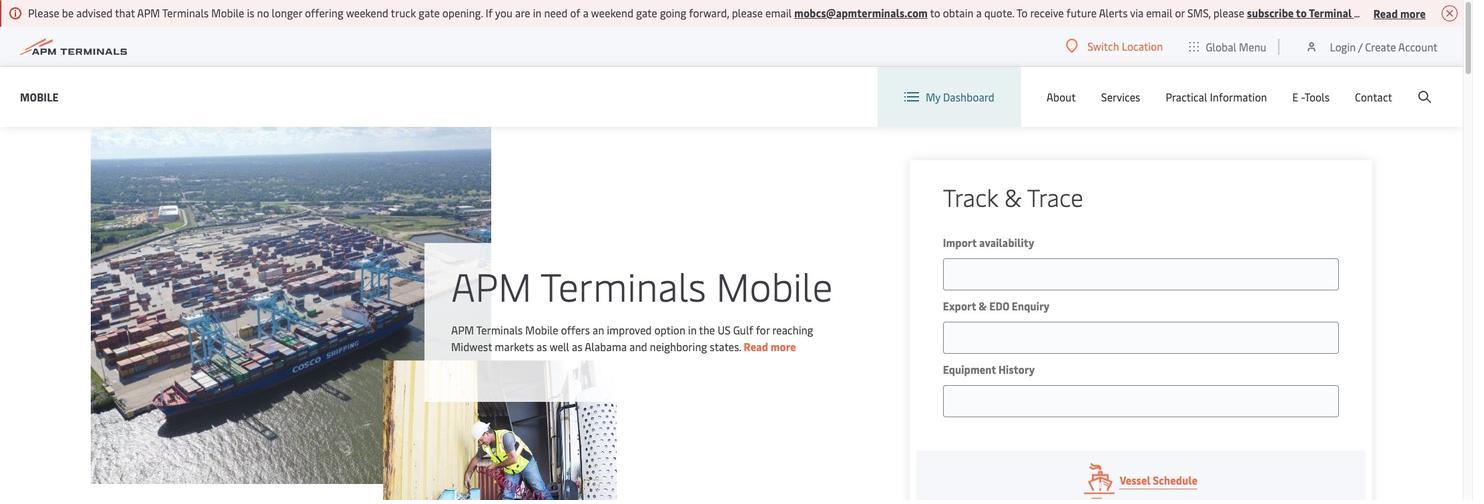 Task type: describe. For each thing, give the bounding box(es) containing it.
1 weekend from the left
[[346, 5, 389, 20]]

no
[[257, 5, 269, 20]]

us
[[718, 322, 731, 337]]

mobcs@apmterminals.com
[[795, 5, 928, 20]]

read more for 'read more' link at the bottom right of page
[[744, 339, 796, 354]]

information
[[1211, 89, 1268, 104]]

create
[[1366, 39, 1397, 54]]

my dashboard
[[926, 89, 995, 104]]

global
[[1206, 39, 1237, 54]]

-
[[1302, 89, 1305, 104]]

opening.
[[443, 5, 483, 20]]

availability
[[980, 235, 1035, 250]]

mobile inside apm terminals mobile offers an improved option in the us gulf for reaching midwest markets as well as alabama and neighboring states.
[[526, 322, 559, 337]]

my
[[926, 89, 941, 104]]

import availability
[[943, 235, 1035, 250]]

for
[[756, 322, 770, 337]]

1 email from the left
[[766, 5, 792, 20]]

account
[[1399, 39, 1438, 54]]

the
[[699, 322, 715, 337]]

obtain
[[943, 5, 974, 20]]

services
[[1102, 89, 1141, 104]]

2 alerts from the left
[[1355, 5, 1385, 20]]

that
[[115, 5, 135, 20]]

if
[[486, 5, 493, 20]]

0 vertical spatial terminals
[[162, 5, 209, 20]]

an
[[593, 322, 605, 337]]

1 to from the left
[[931, 5, 941, 20]]

.
[[1385, 5, 1387, 20]]

markets
[[495, 339, 534, 354]]

and
[[630, 339, 648, 354]]

& for trace
[[1005, 180, 1022, 213]]

vessel schedule
[[1120, 473, 1198, 487]]

offers
[[561, 322, 590, 337]]

equipment history
[[943, 362, 1035, 377]]

subscribe to terminal alerts link
[[1248, 5, 1385, 20]]

terminals for apm terminals mobile offers an improved option in the us gulf for reaching midwest markets as well as alabama and neighboring states.
[[476, 322, 523, 337]]

equipment
[[943, 362, 997, 377]]

2 as from the left
[[572, 339, 583, 354]]

forward,
[[689, 5, 730, 20]]

close alert image
[[1442, 5, 1458, 21]]

more for "read more" button
[[1401, 6, 1426, 20]]

0 vertical spatial apm
[[137, 5, 160, 20]]

e -tools
[[1293, 89, 1330, 104]]

is
[[247, 5, 255, 20]]

need
[[544, 5, 568, 20]]

states.
[[710, 339, 742, 354]]

switch location
[[1088, 39, 1164, 53]]

services button
[[1102, 67, 1141, 127]]

/
[[1359, 39, 1363, 54]]

apm terminals mobile
[[451, 259, 833, 312]]

via
[[1131, 5, 1144, 20]]

global menu
[[1206, 39, 1267, 54]]

mobile link
[[20, 88, 59, 105]]

longer
[[272, 5, 302, 20]]

read more button
[[1374, 5, 1426, 21]]

1 gate from the left
[[419, 5, 440, 20]]

receive
[[1031, 5, 1064, 20]]

track & trace
[[943, 180, 1084, 213]]

advised
[[76, 5, 113, 20]]

1 please from the left
[[732, 5, 763, 20]]

be
[[62, 5, 74, 20]]

export
[[943, 299, 977, 313]]

about button
[[1047, 67, 1076, 127]]

switch location button
[[1067, 39, 1164, 53]]

practical information
[[1166, 89, 1268, 104]]

login / create account link
[[1306, 27, 1438, 66]]

subscribe
[[1248, 5, 1294, 20]]

2 weekend from the left
[[591, 5, 634, 20]]

terminal
[[1309, 5, 1352, 20]]

please
[[28, 5, 59, 20]]

please be advised that apm terminals mobile is no longer offering weekend truck gate opening. if you are in need of a weekend gate going forward, please email mobcs@apmterminals.com to obtain a quote. to receive future alerts via email or sms, please subscribe to terminal alerts .
[[28, 5, 1387, 20]]

you
[[495, 5, 513, 20]]

import
[[943, 235, 977, 250]]

e -tools button
[[1293, 67, 1330, 127]]



Task type: locate. For each thing, give the bounding box(es) containing it.
read for "read more" button
[[1374, 6, 1399, 20]]

export & edo enquiry
[[943, 299, 1050, 313]]

history
[[999, 362, 1035, 377]]

1 horizontal spatial please
[[1214, 5, 1245, 20]]

please right forward,
[[732, 5, 763, 20]]

contact button
[[1356, 67, 1393, 127]]

neighboring
[[650, 339, 707, 354]]

0 horizontal spatial in
[[533, 5, 542, 20]]

more
[[1401, 6, 1426, 20], [771, 339, 796, 354]]

more down reaching
[[771, 339, 796, 354]]

gate
[[419, 5, 440, 20], [636, 5, 658, 20]]

1 vertical spatial read
[[744, 339, 769, 354]]

0 horizontal spatial as
[[537, 339, 547, 354]]

terminals
[[162, 5, 209, 20], [541, 259, 707, 312], [476, 322, 523, 337]]

going
[[660, 5, 687, 20]]

read inside "read more" button
[[1374, 6, 1399, 20]]

2 please from the left
[[1214, 5, 1245, 20]]

mobile
[[211, 5, 244, 20], [20, 89, 59, 104], [716, 259, 833, 312], [526, 322, 559, 337]]

reaching
[[773, 322, 814, 337]]

contact
[[1356, 89, 1393, 104]]

mobile secondary image
[[384, 361, 617, 500]]

xin da yang zhou  docked at apm terminals mobile image
[[91, 127, 491, 484]]

& left the trace
[[1005, 180, 1022, 213]]

0 horizontal spatial please
[[732, 5, 763, 20]]

1 horizontal spatial as
[[572, 339, 583, 354]]

1 vertical spatial terminals
[[541, 259, 707, 312]]

2 email from the left
[[1147, 5, 1173, 20]]

2 to from the left
[[1297, 5, 1307, 20]]

alerts
[[1100, 5, 1128, 20], [1355, 5, 1385, 20]]

of
[[570, 5, 581, 20]]

practical information button
[[1166, 67, 1268, 127]]

read more down "for"
[[744, 339, 796, 354]]

1 horizontal spatial read
[[1374, 6, 1399, 20]]

login / create account
[[1331, 39, 1438, 54]]

menu
[[1240, 39, 1267, 54]]

0 horizontal spatial read
[[744, 339, 769, 354]]

dashboard
[[944, 89, 995, 104]]

0 vertical spatial in
[[533, 5, 542, 20]]

location
[[1122, 39, 1164, 53]]

gate left going at top
[[636, 5, 658, 20]]

0 horizontal spatial to
[[931, 5, 941, 20]]

read for 'read more' link at the bottom right of page
[[744, 339, 769, 354]]

0 horizontal spatial read more
[[744, 339, 796, 354]]

in left the the
[[688, 322, 697, 337]]

1 horizontal spatial email
[[1147, 5, 1173, 20]]

in
[[533, 5, 542, 20], [688, 322, 697, 337]]

about
[[1047, 89, 1076, 104]]

0 horizontal spatial &
[[979, 299, 987, 313]]

gulf
[[734, 322, 754, 337]]

2 gate from the left
[[636, 5, 658, 20]]

global menu button
[[1177, 26, 1280, 66]]

enquiry
[[1012, 299, 1050, 313]]

2 vertical spatial terminals
[[476, 322, 523, 337]]

0 horizontal spatial email
[[766, 5, 792, 20]]

gate right truck
[[419, 5, 440, 20]]

1 horizontal spatial more
[[1401, 6, 1426, 20]]

read more
[[1374, 6, 1426, 20], [744, 339, 796, 354]]

vessel schedule link
[[917, 451, 1366, 500]]

as left well
[[537, 339, 547, 354]]

1 horizontal spatial a
[[977, 5, 982, 20]]

in inside apm terminals mobile offers an improved option in the us gulf for reaching midwest markets as well as alabama and neighboring states.
[[688, 322, 697, 337]]

1 vertical spatial apm
[[451, 259, 532, 312]]

2 a from the left
[[977, 5, 982, 20]]

2 vertical spatial apm
[[451, 322, 474, 337]]

0 horizontal spatial a
[[583, 5, 589, 20]]

alerts left via
[[1100, 5, 1128, 20]]

sms,
[[1188, 5, 1211, 20]]

are
[[515, 5, 531, 20]]

alerts up login / create account link
[[1355, 5, 1385, 20]]

apm for apm terminals mobile offers an improved option in the us gulf for reaching midwest markets as well as alabama and neighboring states.
[[451, 322, 474, 337]]

0 horizontal spatial terminals
[[162, 5, 209, 20]]

future
[[1067, 5, 1097, 20]]

track
[[943, 180, 999, 213]]

1 horizontal spatial to
[[1297, 5, 1307, 20]]

1 horizontal spatial in
[[688, 322, 697, 337]]

read more link
[[744, 339, 796, 354]]

or
[[1176, 5, 1185, 20]]

weekend left truck
[[346, 5, 389, 20]]

read down "for"
[[744, 339, 769, 354]]

mobcs@apmterminals.com link
[[795, 5, 928, 20]]

terminals inside apm terminals mobile offers an improved option in the us gulf for reaching midwest markets as well as alabama and neighboring states.
[[476, 322, 523, 337]]

apm terminals mobile offers an improved option in the us gulf for reaching midwest markets as well as alabama and neighboring states.
[[451, 322, 814, 354]]

midwest
[[451, 339, 492, 354]]

1 horizontal spatial alerts
[[1355, 5, 1385, 20]]

alabama
[[585, 339, 627, 354]]

0 horizontal spatial alerts
[[1100, 5, 1128, 20]]

terminals up improved on the bottom left of the page
[[541, 259, 707, 312]]

0 vertical spatial &
[[1005, 180, 1022, 213]]

as down offers
[[572, 339, 583, 354]]

1 vertical spatial &
[[979, 299, 987, 313]]

1 vertical spatial more
[[771, 339, 796, 354]]

please right sms,
[[1214, 5, 1245, 20]]

as
[[537, 339, 547, 354], [572, 339, 583, 354]]

offering
[[305, 5, 344, 20]]

schedule
[[1153, 473, 1198, 487]]

1 a from the left
[[583, 5, 589, 20]]

login
[[1331, 39, 1357, 54]]

apm for apm terminals mobile
[[451, 259, 532, 312]]

more for 'read more' link at the bottom right of page
[[771, 339, 796, 354]]

tools
[[1305, 89, 1330, 104]]

0 vertical spatial read
[[1374, 6, 1399, 20]]

a right obtain
[[977, 5, 982, 20]]

option
[[655, 322, 686, 337]]

read more for "read more" button
[[1374, 6, 1426, 20]]

1 as from the left
[[537, 339, 547, 354]]

1 horizontal spatial read more
[[1374, 6, 1426, 20]]

truck
[[391, 5, 416, 20]]

well
[[550, 339, 570, 354]]

read more up login / create account
[[1374, 6, 1426, 20]]

quote. to
[[985, 5, 1028, 20]]

please
[[732, 5, 763, 20], [1214, 5, 1245, 20]]

more inside button
[[1401, 6, 1426, 20]]

improved
[[607, 322, 652, 337]]

email
[[766, 5, 792, 20], [1147, 5, 1173, 20]]

0 horizontal spatial weekend
[[346, 5, 389, 20]]

apm inside apm terminals mobile offers an improved option in the us gulf for reaching midwest markets as well as alabama and neighboring states.
[[451, 322, 474, 337]]

to left terminal
[[1297, 5, 1307, 20]]

practical
[[1166, 89, 1208, 104]]

1 vertical spatial read more
[[744, 339, 796, 354]]

more right .
[[1401, 6, 1426, 20]]

terminals right 'that'
[[162, 5, 209, 20]]

2 horizontal spatial terminals
[[541, 259, 707, 312]]

0 horizontal spatial gate
[[419, 5, 440, 20]]

a
[[583, 5, 589, 20], [977, 5, 982, 20]]

weekend right of
[[591, 5, 634, 20]]

vessel
[[1120, 473, 1151, 487]]

to left obtain
[[931, 5, 941, 20]]

read up login / create account
[[1374, 6, 1399, 20]]

0 vertical spatial more
[[1401, 6, 1426, 20]]

1 horizontal spatial gate
[[636, 5, 658, 20]]

trace
[[1028, 180, 1084, 213]]

in right are at left top
[[533, 5, 542, 20]]

1 alerts from the left
[[1100, 5, 1128, 20]]

0 horizontal spatial more
[[771, 339, 796, 354]]

1 horizontal spatial weekend
[[591, 5, 634, 20]]

switch
[[1088, 39, 1120, 53]]

weekend
[[346, 5, 389, 20], [591, 5, 634, 20]]

& left edo
[[979, 299, 987, 313]]

a right of
[[583, 5, 589, 20]]

e
[[1293, 89, 1299, 104]]

& for edo
[[979, 299, 987, 313]]

terminals up markets
[[476, 322, 523, 337]]

my dashboard button
[[905, 67, 995, 127]]

terminals for apm terminals mobile
[[541, 259, 707, 312]]

&
[[1005, 180, 1022, 213], [979, 299, 987, 313]]

1 vertical spatial in
[[688, 322, 697, 337]]

0 vertical spatial read more
[[1374, 6, 1426, 20]]

1 horizontal spatial terminals
[[476, 322, 523, 337]]

1 horizontal spatial &
[[1005, 180, 1022, 213]]



Task type: vqa. For each thing, say whether or not it's contained in the screenshot.
below).
no



